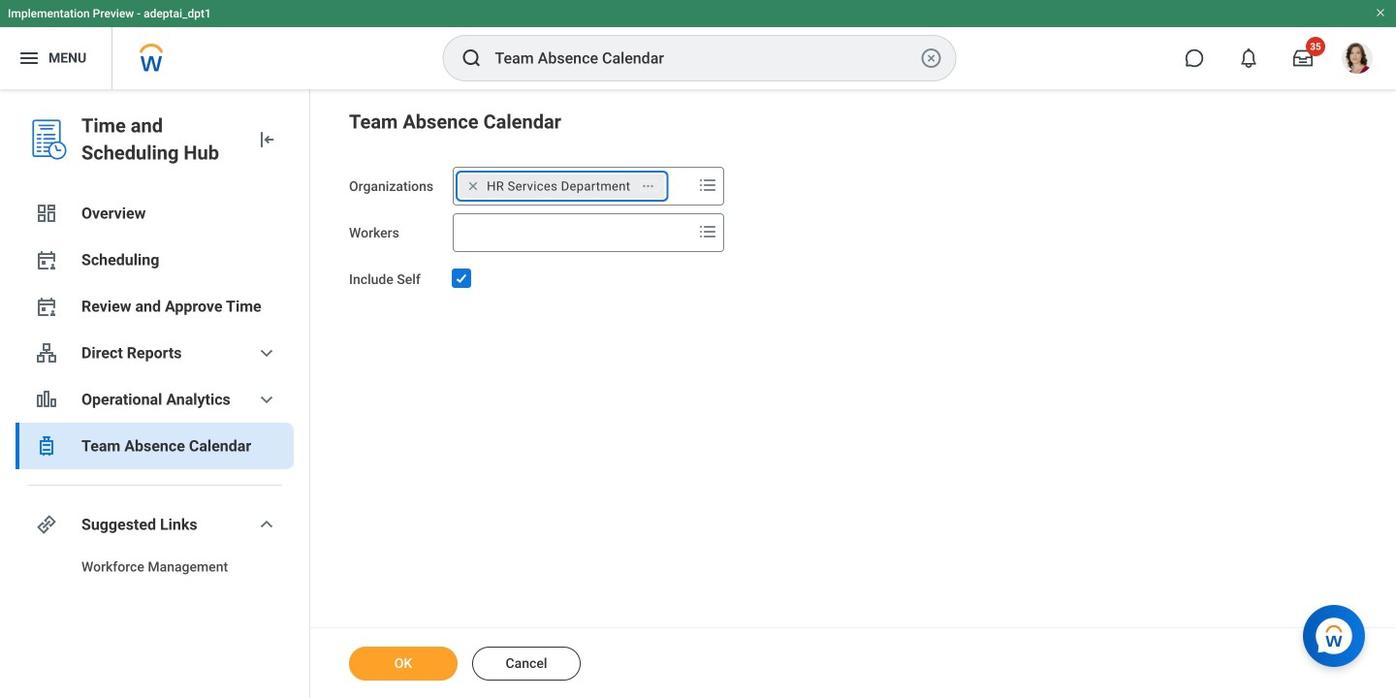 Task type: locate. For each thing, give the bounding box(es) containing it.
calendar user solid image
[[35, 248, 58, 272], [35, 295, 58, 318]]

close environment banner image
[[1375, 7, 1387, 18]]

1 vertical spatial calendar user solid image
[[35, 295, 58, 318]]

0 vertical spatial prompts image
[[696, 174, 720, 197]]

banner
[[0, 0, 1397, 89]]

calendar user solid image down dashboard image
[[35, 248, 58, 272]]

1 prompts image from the top
[[696, 174, 720, 197]]

justify image
[[17, 47, 41, 70]]

1 calendar user solid image from the top
[[35, 248, 58, 272]]

chart image
[[35, 388, 58, 411]]

task timeoff image
[[35, 434, 58, 458]]

0 vertical spatial calendar user solid image
[[35, 248, 58, 272]]

prompts image
[[696, 174, 720, 197], [696, 220, 720, 243]]

view team image
[[35, 341, 58, 365]]

check small image
[[450, 267, 473, 290]]

x small image
[[464, 177, 483, 196]]

search image
[[460, 47, 483, 70]]

1 vertical spatial prompts image
[[696, 220, 720, 243]]

Search Workday  search field
[[495, 37, 916, 80]]

calendar user solid image up view team image
[[35, 295, 58, 318]]



Task type: describe. For each thing, give the bounding box(es) containing it.
notifications large image
[[1239, 48, 1259, 68]]

hr services department element
[[487, 177, 631, 195]]

Search field
[[454, 215, 693, 250]]

2 prompts image from the top
[[696, 220, 720, 243]]

related actions image
[[641, 179, 655, 193]]

transformation import image
[[255, 128, 278, 151]]

chevron down small image
[[255, 513, 278, 536]]

link image
[[35, 513, 58, 536]]

x circle image
[[920, 47, 943, 70]]

dashboard image
[[35, 202, 58, 225]]

profile logan mcneil image
[[1342, 43, 1373, 78]]

inbox large image
[[1294, 48, 1313, 68]]

time and scheduling hub element
[[81, 112, 240, 167]]

hr services department, press delete to clear value. option
[[460, 175, 665, 198]]

navigation pane region
[[0, 89, 310, 698]]

2 calendar user solid image from the top
[[35, 295, 58, 318]]



Task type: vqa. For each thing, say whether or not it's contained in the screenshot.
'dashboard expenses' Icon
no



